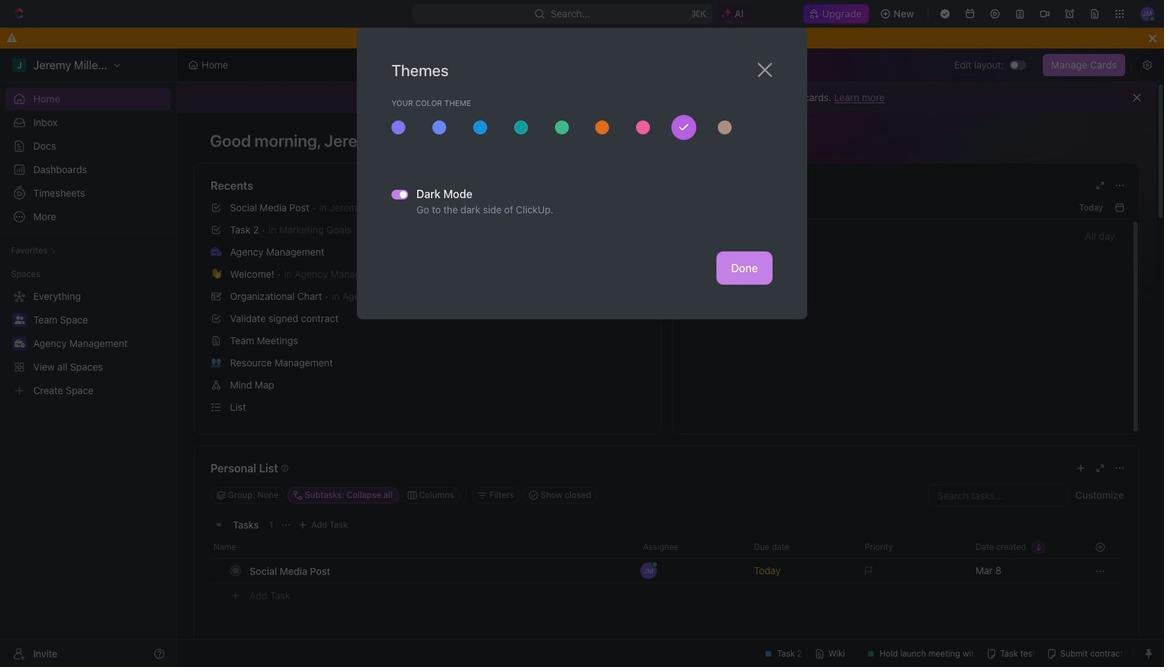 Task type: vqa. For each thing, say whether or not it's contained in the screenshot.
TASK NAME text field
no



Task type: describe. For each thing, give the bounding box(es) containing it.
business time image
[[211, 247, 222, 256]]

sidebar navigation
[[0, 49, 177, 667]]



Task type: locate. For each thing, give the bounding box(es) containing it.
tree inside "sidebar" navigation
[[6, 285, 170, 402]]

alert
[[177, 82, 1157, 113]]

Search tasks... text field
[[929, 485, 1068, 506]]

tree
[[6, 285, 170, 402]]

dialog
[[357, 28, 807, 319]]



